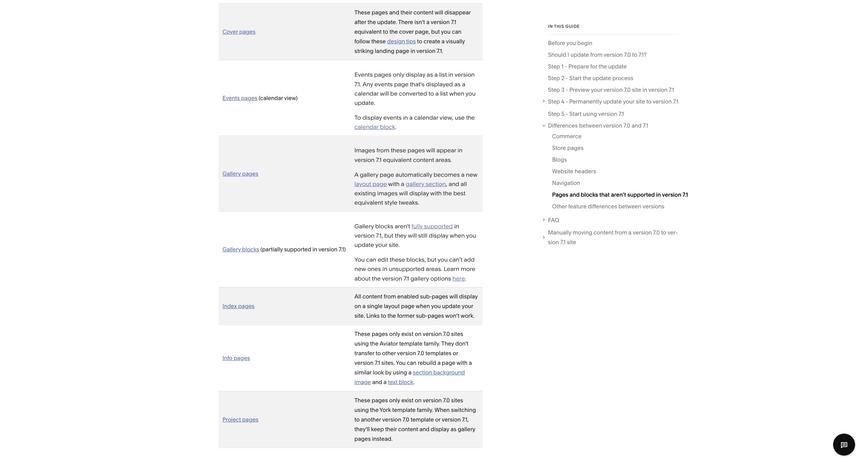 Task type: locate. For each thing, give the bounding box(es) containing it.
and a text block .
[[371, 379, 414, 386]]

2 step from the top
[[548, 75, 560, 82]]

events pages link
[[222, 95, 257, 101]]

update up won't
[[442, 303, 461, 310]]

sites
[[451, 331, 463, 337], [451, 397, 463, 404]]

2 vertical spatial only
[[389, 397, 400, 404]]

1 horizontal spatial site.
[[389, 241, 400, 248]]

1 sites from the top
[[451, 331, 463, 337]]

gallery
[[222, 170, 241, 177], [354, 222, 374, 230], [222, 246, 241, 253]]

exist
[[401, 331, 413, 337], [401, 397, 413, 404]]

aviator
[[380, 340, 398, 347]]

site down process
[[632, 86, 641, 93]]

0 vertical spatial supported
[[627, 191, 655, 198]]

1 vertical spatial gallery
[[354, 222, 374, 230]]

site down moving at the right of the page
[[567, 239, 576, 246]]

0 horizontal spatial site.
[[354, 312, 365, 319]]

the down ones
[[372, 275, 381, 282]]

7.1, down switching
[[462, 416, 469, 423]]

sites up switching
[[451, 397, 463, 404]]

aren't
[[611, 191, 626, 198], [395, 222, 410, 230]]

their up "there"
[[400, 9, 412, 16]]

in inside you can edit these blocks, but you can't add new ones in unsupported areas. learn more about the version 7.1 gallery options
[[382, 265, 387, 273]]

display up calendar block "link"
[[362, 114, 382, 121]]

new
[[466, 171, 477, 178], [354, 265, 366, 273]]

- for 4
[[566, 98, 568, 105]]

(partially
[[261, 246, 283, 253]]

. right the text
[[413, 379, 414, 386]]

these up "after" at top
[[354, 9, 370, 16]]

these inside these pages only exist on version 7.0 sites using the york template family. when switching to another version 7.0 template or version 7.1, they'll keep their content and display as gallery pages instead.
[[354, 397, 370, 404]]

.
[[395, 123, 396, 131], [465, 275, 466, 282], [413, 379, 414, 386]]

info pages link
[[222, 355, 250, 362]]

0 vertical spatial on
[[354, 303, 361, 310]]

don't
[[455, 340, 468, 347]]

to
[[383, 28, 388, 35], [417, 38, 422, 45], [632, 51, 637, 58], [428, 90, 434, 97], [646, 98, 651, 105], [661, 229, 666, 236], [381, 312, 386, 319], [376, 350, 381, 357], [354, 416, 360, 423]]

can inside these pages only exist on version 7.0 sites using the aviator template family. they don't transfer to other version 7.0 templates or version 7.1 sites. you can rebuild a page with a similar look by using a
[[407, 359, 416, 366]]

and inside , and all existing images will display with the best equivalent style tweaks.
[[449, 180, 459, 188]]

from down the faq link
[[615, 229, 627, 236]]

pages inside these pages and their content will disappear after the update. there isn't a version 7.1 equivalent to the cover page, but you can follow these
[[372, 9, 388, 16]]

when
[[449, 90, 464, 97], [450, 232, 465, 239], [416, 303, 430, 310]]

these inside these pages and their content will disappear after the update. there isn't a version 7.1 equivalent to the cover page, but you can follow these
[[354, 9, 370, 16]]

1 vertical spatial or
[[435, 416, 441, 423]]

using up another
[[354, 407, 369, 414]]

pages for these pages only exist on version 7.0 sites using the york template family. when switching to another version 7.0 template or version 7.1, they'll keep their content and display as gallery pages instead.
[[372, 397, 388, 404]]

2 vertical spatial these
[[354, 397, 370, 404]]

1 vertical spatial 7.1,
[[462, 416, 469, 423]]

0 vertical spatial when
[[449, 90, 464, 97]]

page inside events pages only display as a list in version 7.1. any events page that's displayed as a calendar will be converted to a list when you update.
[[394, 80, 408, 88]]

0 horizontal spatial 7.1,
[[376, 232, 383, 239]]

sites.
[[381, 359, 395, 366]]

2 vertical spatial supported
[[284, 246, 311, 253]]

exist for york
[[401, 397, 413, 404]]

0 horizontal spatial update.
[[354, 99, 375, 106]]

their up instead.
[[385, 426, 397, 433]]

a inside these pages and their content will disappear after the update. there isn't a version 7.1 equivalent to the cover page, but you can follow these
[[426, 19, 429, 26]]

images from these pages will appear in version 7.1 equivalent content areas.
[[354, 147, 462, 163]]

you
[[354, 256, 365, 263], [396, 359, 406, 366]]

0 vertical spatial site.
[[389, 241, 400, 248]]

can inside these pages and their content will disappear after the update. there isn't a version 7.1 equivalent to the cover page, but you can follow these
[[452, 28, 461, 35]]

you up "about"
[[354, 256, 365, 263]]

1 horizontal spatial you
[[396, 359, 406, 366]]

1 vertical spatial their
[[385, 426, 397, 433]]

a inside "all content from enabled sub-pages will display on a single layout page when you update your site. links to the former sub-pages won't work."
[[362, 303, 366, 310]]

1 horizontal spatial 7.1,
[[462, 416, 469, 423]]

2 vertical spatial with
[[457, 359, 467, 366]]

layout inside "all content from enabled sub-pages will display on a single layout page when you update your site. links to the former sub-pages won't work."
[[384, 303, 400, 310]]

will inside , and all existing images will display with the best equivalent style tweaks.
[[399, 190, 408, 197]]

2 start from the top
[[569, 111, 581, 117]]

1 horizontal spatial update.
[[377, 19, 397, 26]]

when down displayed
[[449, 90, 464, 97]]

you right sites.
[[396, 359, 406, 366]]

7.1. for create
[[437, 48, 443, 54]]

blocks
[[581, 191, 598, 198], [375, 222, 393, 230], [242, 246, 259, 253]]

with inside , and all existing images will display with the best equivalent style tweaks.
[[430, 190, 442, 197]]

family. for they
[[424, 340, 440, 347]]

project pages link
[[222, 416, 258, 423]]

site. inside in version 7.1, but they will still display when you update your site.
[[389, 241, 400, 248]]

0 vertical spatial can
[[452, 28, 461, 35]]

1 vertical spatial events
[[383, 114, 402, 121]]

content inside these pages and their content will disappear after the update. there isn't a version 7.1 equivalent to the cover page, but you can follow these
[[413, 9, 433, 16]]

existing
[[354, 190, 376, 197]]

new up "about"
[[354, 265, 366, 273]]

from inside "all content from enabled sub-pages will display on a single layout page when you update your site. links to the former sub-pages won't work."
[[384, 293, 396, 300]]

you inside in version 7.1, but they will still display when you update your site.
[[466, 232, 476, 239]]

between down step 5 - start using version 7.1 link
[[579, 122, 602, 129]]

exist for aviator
[[401, 331, 413, 337]]

york
[[380, 407, 391, 414]]

1 vertical spatial family.
[[417, 407, 433, 414]]

0 vertical spatial calendar
[[354, 90, 379, 97]]

only inside these pages only exist on version 7.0 sites using the aviator template family. they don't transfer to other version 7.0 templates or version 7.1 sites. you can rebuild a page with a similar look by using a
[[389, 331, 400, 337]]

only for york
[[389, 397, 400, 404]]

gallery inside you can edit these blocks, but you can't add new ones in unsupported areas. learn more about the version 7.1 gallery options
[[410, 275, 429, 282]]

displayed
[[426, 80, 453, 88]]

template for version
[[399, 340, 422, 347]]

0 vertical spatial only
[[393, 71, 404, 78]]

start for using
[[569, 111, 581, 117]]

1 vertical spatial template
[[392, 407, 416, 414]]

0 horizontal spatial new
[[354, 265, 366, 273]]

when up can't
[[450, 232, 465, 239]]

block
[[380, 123, 395, 131], [399, 379, 413, 386]]

cover
[[222, 28, 238, 35]]

2 horizontal spatial with
[[457, 359, 467, 366]]

1 horizontal spatial with
[[430, 190, 442, 197]]

2 horizontal spatial can
[[452, 28, 461, 35]]

in right appear
[[458, 147, 462, 154]]

1 vertical spatial areas.
[[426, 265, 442, 273]]

your up work.
[[462, 303, 473, 310]]

update right "i"
[[570, 51, 589, 58]]

7.1, inside in version 7.1, but they will still display when you update your site.
[[376, 232, 383, 239]]

exist down former
[[401, 331, 413, 337]]

- right 2
[[566, 75, 568, 82]]

sites inside these pages only exist on version 7.0 sites using the aviator template family. they don't transfer to other version 7.0 templates or version 7.1 sites. you can rebuild a page with a similar look by using a
[[451, 331, 463, 337]]

events up be
[[374, 80, 393, 88]]

content
[[413, 9, 433, 16], [413, 156, 434, 163], [594, 229, 614, 236], [362, 293, 382, 300], [398, 426, 418, 433]]

0 vertical spatial areas.
[[435, 156, 452, 163]]

7.1 inside these pages and their content will disappear after the update. there isn't a version 7.1 equivalent to the cover page, but you can follow these
[[451, 19, 456, 26]]

and inside these pages only exist on version 7.0 sites using the york template family. when switching to another version 7.0 template or version 7.1, they'll keep their content and display as gallery pages instead.
[[419, 426, 429, 433]]

in down edit
[[382, 265, 387, 273]]

7.1?
[[639, 51, 647, 58]]

with inside a gallery page automatically becomes a new layout page with a gallery section
[[388, 180, 400, 188]]

1 vertical spatial only
[[389, 331, 400, 337]]

blocks for gallery blocks (partially supported in version 7.1)
[[242, 246, 259, 253]]

to inside these pages only exist on version 7.0 sites using the aviator template family. they don't transfer to other version 7.0 templates or version 7.1 sites. you can rebuild a page with a similar look by using a
[[376, 350, 381, 357]]

exist down text block link
[[401, 397, 413, 404]]

equivalent inside images from these pages will appear in version 7.1 equivalent content areas.
[[383, 156, 412, 163]]

calendar inside events pages only display as a list in version 7.1. any events page that's displayed as a calendar will be converted to a list when you update.
[[354, 90, 379, 97]]

7.1 inside "link"
[[673, 98, 678, 105]]

- inside step 2 - start the update process link
[[566, 75, 568, 82]]

or
[[453, 350, 458, 357], [435, 416, 441, 423]]

gallery up the layout page 'link'
[[360, 171, 378, 178]]

versions
[[643, 203, 664, 210]]

7.0 inside dropdown button
[[624, 122, 630, 129]]

pages for events pages (calendar view)
[[241, 95, 257, 101]]

blocks left that
[[581, 191, 598, 198]]

section inside the section background image
[[413, 369, 432, 376]]

2 vertical spatial can
[[407, 359, 416, 366]]

info
[[222, 355, 232, 362]]

family.
[[424, 340, 440, 347], [417, 407, 433, 414]]

version inside in version 7.1, but they will still display when you update your site.
[[354, 232, 375, 239]]

tweaks.
[[399, 199, 419, 206]]

or down when
[[435, 416, 441, 423]]

section down rebuild
[[413, 369, 432, 376]]

a inside manually moving content from a version 7.0 to ver sion 7.1 site
[[628, 229, 632, 236]]

to inside these pages only exist on version 7.0 sites using the york template family. when switching to another version 7.0 template or version 7.1, they'll keep their content and display as gallery pages instead.
[[354, 416, 360, 423]]

pages for events pages only display as a list in version 7.1. any events page that's displayed as a calendar will be converted to a list when you update.
[[374, 71, 391, 78]]

in inside to create a visually striking landing page in version 7.1.
[[410, 48, 415, 54]]

or down don't
[[453, 350, 458, 357]]

2
[[561, 75, 564, 82]]

gallery down automatically
[[406, 180, 424, 188]]

this
[[554, 24, 564, 29]]

page inside "all content from enabled sub-pages will display on a single layout page when you update your site. links to the former sub-pages won't work."
[[401, 303, 415, 310]]

0 vertical spatial blocks
[[581, 191, 598, 198]]

layout up existing
[[354, 180, 371, 188]]

these down the "image"
[[354, 397, 370, 404]]

the up another
[[370, 407, 378, 414]]

step left the 5
[[548, 111, 560, 117]]

your inside "link"
[[623, 98, 634, 105]]

7.1. down create
[[437, 48, 443, 54]]

0 vertical spatial but
[[431, 28, 440, 35]]

will inside events pages only display as a list in version 7.1. any events page that's displayed as a calendar will be converted to a list when you update.
[[380, 90, 389, 97]]

1 vertical spatial equivalent
[[383, 156, 412, 163]]

0 vertical spatial you
[[354, 256, 365, 263]]

1 vertical spatial can
[[366, 256, 376, 263]]

only inside these pages only exist on version 7.0 sites using the york template family. when switching to another version 7.0 template or version 7.1, they'll keep their content and display as gallery pages instead.
[[389, 397, 400, 404]]

1 vertical spatial with
[[430, 190, 442, 197]]

0 horizontal spatial their
[[385, 426, 397, 433]]

sub- right the enabled
[[420, 293, 432, 300]]

their inside these pages only exist on version 7.0 sites using the york template family. when switching to another version 7.0 template or version 7.1, they'll keep their content and display as gallery pages instead.
[[385, 426, 397, 433]]

with up the 'images'
[[388, 180, 400, 188]]

as up displayed
[[427, 71, 433, 78]]

1 step from the top
[[548, 63, 560, 70]]

content up isn't at the left top
[[413, 9, 433, 16]]

7.1. for pages
[[354, 80, 361, 88]]

can
[[452, 28, 461, 35], [366, 256, 376, 263], [407, 359, 416, 366]]

1 vertical spatial list
[[440, 90, 448, 97]]

2 exist from the top
[[401, 397, 413, 404]]

can up ones
[[366, 256, 376, 263]]

in up displayed
[[448, 71, 453, 78]]

- inside step 5 - start using version 7.1 link
[[566, 111, 568, 117]]

the up design
[[389, 28, 398, 35]]

0 vertical spatial new
[[466, 171, 477, 178]]

step for step 2 - start the update process
[[548, 75, 560, 82]]

supported up versions
[[627, 191, 655, 198]]

from
[[590, 51, 602, 58], [376, 147, 389, 154], [615, 229, 627, 236], [384, 293, 396, 300]]

these
[[354, 9, 370, 16], [354, 331, 370, 337], [354, 397, 370, 404]]

family. left when
[[417, 407, 433, 414]]

display up work.
[[459, 293, 478, 300]]

. up images from these pages will appear in version 7.1 equivalent content areas.
[[395, 123, 396, 131]]

more
[[461, 265, 475, 273]]

section
[[426, 180, 446, 188], [413, 369, 432, 376]]

only for any
[[393, 71, 404, 78]]

these up the landing
[[371, 38, 386, 45]]

1 start from the top
[[569, 75, 581, 82]]

0 horizontal spatial aren't
[[395, 222, 410, 230]]

section background image link
[[354, 369, 465, 386]]

0 horizontal spatial you
[[354, 256, 365, 263]]

1 horizontal spatial aren't
[[611, 191, 626, 198]]

update inside "all content from enabled sub-pages will display on a single layout page when you update your site. links to the former sub-pages won't work."
[[442, 303, 461, 310]]

aren't right that
[[611, 191, 626, 198]]

they
[[395, 232, 407, 239]]

1 vertical spatial blocks
[[375, 222, 393, 230]]

update inside "link"
[[603, 98, 622, 105]]

2 vertical spatial but
[[427, 256, 436, 263]]

display inside events pages only display as a list in version 7.1. any events page that's displayed as a calendar will be converted to a list when you update.
[[406, 71, 425, 78]]

0 vertical spatial with
[[388, 180, 400, 188]]

these for these pages only exist on version 7.0 sites using the york template family. when switching to another version 7.0 template or version 7.1, they'll keep their content and display as gallery pages instead.
[[354, 397, 370, 404]]

pages for these pages only exist on version 7.0 sites using the aviator template family. they don't transfer to other version 7.0 templates or version 7.1 sites. you can rebuild a page with a similar look by using a
[[372, 331, 388, 337]]

version inside events pages only display as a list in version 7.1. any events page that's displayed as a calendar will be converted to a list when you update.
[[455, 71, 475, 78]]

will up tweaks.
[[399, 190, 408, 197]]

events
[[374, 80, 393, 88], [383, 114, 402, 121]]

step left 2
[[548, 75, 560, 82]]

1 vertical spatial supported
[[424, 222, 453, 230]]

in version 7.1, but they will still display when you update your site.
[[354, 222, 476, 248]]

1 horizontal spatial or
[[453, 350, 458, 357]]

feature
[[568, 203, 587, 210]]

2 vertical spatial gallery
[[222, 246, 241, 253]]

3 these from the top
[[354, 397, 370, 404]]

- right '4'
[[566, 98, 568, 105]]

- inside step 4 - permanently update your site to version 7.1 "link"
[[566, 98, 568, 105]]

- right the 3
[[566, 86, 568, 93]]

events inside events pages only display as a list in version 7.1. any events page that's displayed as a calendar will be converted to a list when you update.
[[374, 80, 393, 88]]

gallery down switching
[[458, 426, 475, 433]]

text block link
[[388, 379, 413, 386]]

- right the 5
[[566, 111, 568, 117]]

0 vertical spatial 7.1.
[[437, 48, 443, 54]]

1 vertical spatial exist
[[401, 397, 413, 404]]

their
[[400, 9, 412, 16], [385, 426, 397, 433]]

0 vertical spatial family.
[[424, 340, 440, 347]]

1 horizontal spatial new
[[466, 171, 477, 178]]

- right 1
[[565, 63, 567, 70]]

1 vertical spatial on
[[415, 331, 421, 337]]

1 horizontal spatial layout
[[384, 303, 400, 310]]

1 vertical spatial block
[[399, 379, 413, 386]]

7.1. left any
[[354, 80, 361, 88]]

0 vertical spatial gallery
[[222, 170, 241, 177]]

as right displayed
[[454, 80, 461, 88]]

step
[[548, 63, 560, 70], [548, 75, 560, 82], [548, 86, 560, 93], [548, 98, 560, 105], [548, 111, 560, 117]]

will inside "all content from enabled sub-pages will display on a single layout page when you update your site. links to the former sub-pages won't work."
[[449, 293, 458, 300]]

other feature differences between versions link
[[552, 202, 664, 213]]

. inside to display events in a calendar view, use the calendar block .
[[395, 123, 396, 131]]

7.1,
[[376, 232, 383, 239], [462, 416, 469, 423]]

list down displayed
[[440, 90, 448, 97]]

cover
[[399, 28, 414, 35]]

step 5 - start using version 7.1 link
[[548, 109, 624, 121]]

will left still
[[408, 232, 417, 239]]

website
[[552, 168, 573, 175]]

2 these from the top
[[354, 331, 370, 337]]

1 horizontal spatial can
[[407, 359, 416, 366]]

update. left "there"
[[377, 19, 397, 26]]

equivalent up automatically
[[383, 156, 412, 163]]

blocks left (partially
[[242, 246, 259, 253]]

display down when
[[431, 426, 449, 433]]

step left '4'
[[548, 98, 560, 105]]

step 5 - start using version 7.1
[[548, 111, 624, 117]]

step 2 - start the update process link
[[548, 73, 633, 85]]

image
[[354, 379, 371, 386]]

1 horizontal spatial blocks
[[375, 222, 393, 230]]

to inside "link"
[[646, 98, 651, 105]]

family. up templates
[[424, 340, 440, 347]]

block right the text
[[399, 379, 413, 386]]

these for these pages only exist on version 7.0 sites using the aviator template family. they don't transfer to other version 7.0 templates or version 7.1 sites. you can rebuild a page with a similar look by using a
[[354, 331, 370, 337]]

from right images
[[376, 147, 389, 154]]

your up edit
[[375, 241, 387, 248]]

pages and blocks that aren't supported in version 7.1
[[552, 191, 688, 198]]

calendar left view,
[[414, 114, 438, 121]]

0 vertical spatial layout
[[354, 180, 371, 188]]

2 vertical spatial blocks
[[242, 246, 259, 253]]

content down faq dropdown button
[[594, 229, 614, 236]]

0 vertical spatial block
[[380, 123, 395, 131]]

1 vertical spatial these
[[391, 147, 406, 154]]

1 horizontal spatial their
[[400, 9, 412, 16]]

(calendar
[[259, 95, 283, 101]]

section inside a gallery page automatically becomes a new layout page with a gallery section
[[426, 180, 446, 188]]

gallery inside these pages only exist on version 7.0 sites using the york template family. when switching to another version 7.0 template or version 7.1, they'll keep their content and display as gallery pages instead.
[[458, 426, 475, 433]]

2 vertical spatial equivalent
[[354, 199, 383, 206]]

0 horizontal spatial supported
[[284, 246, 311, 253]]

equivalent up follow
[[354, 28, 382, 35]]

on down section background image link
[[415, 397, 421, 404]]

1 these from the top
[[354, 9, 370, 16]]

family. inside these pages only exist on version 7.0 sites using the york template family. when switching to another version 7.0 template or version 7.1, they'll keep their content and display as gallery pages instead.
[[417, 407, 433, 414]]

0 vertical spatial start
[[569, 75, 581, 82]]

these up transfer
[[354, 331, 370, 337]]

1 vertical spatial site
[[636, 98, 645, 105]]

1 vertical spatial update.
[[354, 99, 375, 106]]

in right fully supported link at the top of the page
[[454, 222, 459, 230]]

2 horizontal spatial .
[[465, 275, 466, 282]]

7.0
[[624, 51, 631, 58], [624, 86, 631, 93], [624, 122, 630, 129], [653, 229, 660, 236], [443, 331, 450, 337], [417, 350, 424, 357], [443, 397, 450, 404], [403, 416, 409, 423]]

new inside a gallery page automatically becomes a new layout page with a gallery section
[[466, 171, 477, 178]]

supported right (partially
[[284, 246, 311, 253]]

1 horizontal spatial block
[[399, 379, 413, 386]]

1 horizontal spatial .
[[413, 379, 414, 386]]

2 vertical spatial site
[[567, 239, 576, 246]]

to inside to create a visually striking landing page in version 7.1.
[[417, 38, 422, 45]]

a gallery page automatically becomes a new layout page with a gallery section
[[354, 171, 477, 188]]

display
[[406, 71, 425, 78], [362, 114, 382, 121], [409, 190, 429, 197], [429, 232, 448, 239], [459, 293, 478, 300], [431, 426, 449, 433]]

3 step from the top
[[548, 86, 560, 93]]

0 vertical spatial their
[[400, 9, 412, 16]]

blocks down style
[[375, 222, 393, 230]]

with up background at the right bottom of the page
[[457, 359, 467, 366]]

update right "7.1)"
[[354, 241, 374, 248]]

that's
[[410, 80, 425, 88]]

manually
[[548, 229, 571, 236]]

from inside should i update from version 7.0 to 7.1? link
[[590, 51, 602, 58]]

differences between version 7.0 and 7.1 link
[[548, 121, 678, 131]]

0 horizontal spatial with
[[388, 180, 400, 188]]

1 vertical spatial layout
[[384, 303, 400, 310]]

sites inside these pages only exist on version 7.0 sites using the york template family. when switching to another version 7.0 template or version 7.1, they'll keep their content and display as gallery pages instead.
[[451, 397, 463, 404]]

i
[[568, 51, 569, 58]]

block inside to display events in a calendar view, use the calendar block .
[[380, 123, 395, 131]]

fully
[[412, 222, 423, 230]]

1 vertical spatial new
[[354, 265, 366, 273]]

0 horizontal spatial block
[[380, 123, 395, 131]]

0 vertical spatial template
[[399, 340, 422, 347]]

rebuild
[[418, 359, 436, 366]]

in inside in version 7.1, but they will still display when you update your site.
[[454, 222, 459, 230]]

0 horizontal spatial 7.1.
[[354, 80, 361, 88]]

from inside images from these pages will appear in version 7.1 equivalent content areas.
[[376, 147, 389, 154]]

7.1 inside images from these pages will appear in version 7.1 equivalent content areas.
[[376, 156, 382, 163]]

step inside "link"
[[548, 98, 560, 105]]

in down tips
[[410, 48, 415, 54]]

2 vertical spatial these
[[390, 256, 405, 263]]

7.1)
[[339, 246, 346, 253]]

will left disappear
[[435, 9, 443, 16]]

0 vertical spatial equivalent
[[354, 28, 382, 35]]

events up calendar block "link"
[[383, 114, 402, 121]]

exist inside these pages only exist on version 7.0 sites using the aviator template family. they don't transfer to other version 7.0 templates or version 7.1 sites. you can rebuild a page with a similar look by using a
[[401, 331, 413, 337]]

2 sites from the top
[[451, 397, 463, 404]]

1 vertical spatial section
[[413, 369, 432, 376]]

step for step 1 - prepare for the update
[[548, 63, 560, 70]]

0 vertical spatial sites
[[451, 331, 463, 337]]

only up york
[[389, 397, 400, 404]]

update down step 3 - preview your version 7.0 site in version 7.1 link
[[603, 98, 622, 105]]

4 step from the top
[[548, 98, 560, 105]]

tips
[[406, 38, 416, 45]]

on inside these pages only exist on version 7.0 sites using the york template family. when switching to another version 7.0 template or version 7.1, they'll keep their content and display as gallery pages instead.
[[415, 397, 421, 404]]

the inside to display events in a calendar view, use the calendar block .
[[466, 114, 475, 121]]

2 horizontal spatial supported
[[627, 191, 655, 198]]

0 horizontal spatial or
[[435, 416, 441, 423]]

step 3 - preview your version 7.0 site in version 7.1
[[548, 86, 674, 93]]

family. inside these pages only exist on version 7.0 sites using the aviator template family. they don't transfer to other version 7.0 templates or version 7.1 sites. you can rebuild a page with a similar look by using a
[[424, 340, 440, 347]]

won't
[[445, 312, 459, 319]]

- for 1
[[565, 63, 567, 70]]

can up the visually
[[452, 28, 461, 35]]

equivalent down existing
[[354, 199, 383, 206]]

faq
[[548, 217, 559, 224]]

gallery for gallery pages
[[222, 170, 241, 177]]

1 vertical spatial site.
[[354, 312, 365, 319]]

site down step 3 - preview your version 7.0 site in version 7.1 link
[[636, 98, 645, 105]]

guide
[[565, 24, 580, 29]]

version inside you can edit these blocks, but you can't add new ones in unsupported areas. learn more about the version 7.1 gallery options
[[382, 275, 402, 282]]

0 vertical spatial between
[[579, 122, 602, 129]]

in inside to display events in a calendar view, use the calendar block .
[[403, 114, 408, 121]]

as
[[427, 71, 433, 78], [454, 80, 461, 88], [451, 426, 456, 433]]

gallery blocks link
[[222, 246, 259, 253]]

that
[[599, 191, 610, 198]]

display down gallery section link
[[409, 190, 429, 197]]

content up single
[[362, 293, 382, 300]]

events inside events pages only display as a list in version 7.1. any events page that's displayed as a calendar will be converted to a list when you update.
[[354, 71, 373, 78]]

your inside in version 7.1, but they will still display when you update your site.
[[375, 241, 387, 248]]

using inside these pages only exist on version 7.0 sites using the york template family. when switching to another version 7.0 template or version 7.1, they'll keep their content and display as gallery pages instead.
[[354, 407, 369, 414]]

your down step 2 - start the update process link
[[591, 86, 602, 93]]

you can edit these blocks, but you can't add new ones in unsupported areas. learn more about the version 7.1 gallery options
[[354, 256, 475, 282]]

these up unsupported
[[390, 256, 405, 263]]

still
[[418, 232, 427, 239]]

can inside you can edit these blocks, but you can't add new ones in unsupported areas. learn more about the version 7.1 gallery options
[[366, 256, 376, 263]]

0 horizontal spatial blocks
[[242, 246, 259, 253]]

site. down 'they'
[[389, 241, 400, 248]]

update. inside events pages only display as a list in version 7.1. any events page that's displayed as a calendar will be converted to a list when you update.
[[354, 99, 375, 106]]

1 exist from the top
[[401, 331, 413, 337]]

only up aviator
[[389, 331, 400, 337]]

blogs link
[[552, 155, 567, 167]]

step for step 5 - start using version 7.1
[[548, 111, 560, 117]]

gallery
[[360, 171, 378, 178], [406, 180, 424, 188], [410, 275, 429, 282], [458, 426, 475, 433]]

1 vertical spatial .
[[465, 275, 466, 282]]

5 step from the top
[[548, 111, 560, 117]]



Task type: describe. For each thing, give the bounding box(es) containing it.
step for step 4 - permanently update your site to version 7.1
[[548, 98, 560, 105]]

prepare
[[568, 63, 589, 70]]

design tips
[[387, 38, 416, 45]]

these inside you can edit these blocks, but you can't add new ones in unsupported areas. learn more about the version 7.1 gallery options
[[390, 256, 405, 263]]

1 vertical spatial as
[[454, 80, 461, 88]]

differences between version 7.0 and 7.1 button
[[541, 121, 678, 131]]

1 vertical spatial between
[[618, 203, 641, 210]]

step 4 - permanently update your site to version 7.1
[[548, 98, 678, 105]]

to display events in a calendar view, use the calendar block .
[[354, 114, 475, 131]]

and inside these pages and their content will disappear after the update. there isn't a version 7.1 equivalent to the cover page, but you can follow these
[[389, 9, 399, 16]]

pages and blocks that aren't supported in version 7.1 link
[[552, 190, 688, 202]]

these inside these pages and their content will disappear after the update. there isn't a version 7.1 equivalent to the cover page, but you can follow these
[[371, 38, 386, 45]]

design tips link
[[387, 38, 416, 45]]

you inside you can edit these blocks, but you can't add new ones in unsupported areas. learn more about the version 7.1 gallery options
[[354, 256, 365, 263]]

after
[[354, 19, 366, 26]]

sites for switching
[[451, 397, 463, 404]]

as inside these pages only exist on version 7.0 sites using the york template family. when switching to another version 7.0 template or version 7.1, they'll keep their content and display as gallery pages instead.
[[451, 426, 456, 433]]

to create a visually striking landing page in version 7.1.
[[354, 38, 465, 54]]

will inside images from these pages will appear in version 7.1 equivalent content areas.
[[426, 147, 435, 154]]

pages for info pages
[[234, 355, 250, 362]]

pages for project pages
[[242, 416, 258, 423]]

display inside to display events in a calendar view, use the calendar block .
[[362, 114, 382, 121]]

layout inside a gallery page automatically becomes a new layout page with a gallery section
[[354, 180, 371, 188]]

between inside dropdown button
[[579, 122, 602, 129]]

events pages (calendar view)
[[222, 95, 298, 101]]

other
[[382, 350, 396, 357]]

pages for store pages
[[567, 145, 584, 151]]

another
[[361, 416, 381, 423]]

gallery for gallery blocks aren't fully supported
[[354, 222, 374, 230]]

the inside these pages only exist on version 7.0 sites using the aviator template family. they don't transfer to other version 7.0 templates or version 7.1 sites. you can rebuild a page with a similar look by using a
[[370, 340, 378, 347]]

0 vertical spatial as
[[427, 71, 433, 78]]

here
[[453, 275, 465, 282]]

2 vertical spatial calendar
[[354, 123, 379, 131]]

1 vertical spatial aren't
[[395, 222, 410, 230]]

process
[[612, 75, 633, 82]]

style
[[385, 199, 397, 206]]

text
[[388, 379, 398, 386]]

becomes
[[434, 171, 460, 178]]

pages for index pages
[[238, 303, 255, 310]]

to inside "all content from enabled sub-pages will display on a single layout page when you update your site. links to the former sub-pages won't work."
[[381, 312, 386, 319]]

pages for cover pages
[[239, 28, 256, 35]]

project pages
[[222, 416, 258, 423]]

these pages and their content will disappear after the update. there isn't a version 7.1 equivalent to the cover page, but you can follow these
[[354, 9, 471, 45]]

fully supported link
[[412, 222, 453, 230]]

they'll
[[354, 426, 370, 433]]

you inside "all content from enabled sub-pages will display on a single layout page when you update your site. links to the former sub-pages won't work."
[[431, 303, 441, 310]]

a inside to create a visually striking landing page in version 7.1.
[[442, 38, 445, 45]]

gallery pages link
[[222, 170, 258, 177]]

navigation
[[552, 180, 580, 186]]

they
[[441, 340, 454, 347]]

when inside "all content from enabled sub-pages will display on a single layout page when you update your site. links to the former sub-pages won't work."
[[416, 303, 430, 310]]

converted
[[399, 90, 427, 97]]

7.1 inside manually moving content from a version 7.0 to ver sion 7.1 site
[[560, 239, 565, 246]]

0 vertical spatial sub-
[[420, 293, 432, 300]]

1
[[561, 63, 564, 70]]

- for 2
[[566, 75, 568, 82]]

1 vertical spatial calendar
[[414, 114, 438, 121]]

view,
[[440, 114, 453, 121]]

index
[[222, 303, 237, 310]]

the inside "all content from enabled sub-pages will display on a single layout page when you update your site. links to the former sub-pages won't work."
[[387, 312, 396, 319]]

on for york
[[415, 397, 421, 404]]

content inside "all content from enabled sub-pages will display on a single layout page when you update your site. links to the former sub-pages won't work."
[[362, 293, 382, 300]]

or inside these pages only exist on version 7.0 sites using the york template family. when switching to another version 7.0 template or version 7.1, they'll keep their content and display as gallery pages instead.
[[435, 416, 441, 423]]

disappear
[[444, 9, 471, 16]]

template for 7.0
[[392, 407, 416, 414]]

former
[[397, 312, 415, 319]]

update up process
[[608, 63, 627, 70]]

begin
[[577, 40, 592, 46]]

all
[[461, 180, 467, 188]]

in left "7.1)"
[[313, 246, 317, 253]]

page,
[[415, 28, 430, 35]]

events for events pages (calendar view)
[[222, 95, 240, 101]]

family. for when
[[417, 407, 433, 414]]

gallery blocks (partially supported in version 7.1)
[[222, 246, 346, 253]]

pages for these pages and their content will disappear after the update. there isn't a version 7.1 equivalent to the cover page, but you can follow these
[[372, 9, 388, 16]]

but inside these pages and their content will disappear after the update. there isn't a version 7.1 equivalent to the cover page, but you can follow these
[[431, 28, 440, 35]]

the right "after" at top
[[368, 19, 376, 26]]

gallery for gallery blocks (partially supported in version 7.1)
[[222, 246, 241, 253]]

you inside these pages only exist on version 7.0 sites using the aviator template family. they don't transfer to other version 7.0 templates or version 7.1 sites. you can rebuild a page with a similar look by using a
[[396, 359, 406, 366]]

any
[[363, 80, 373, 88]]

sites for don't
[[451, 331, 463, 337]]

- for 3
[[566, 86, 568, 93]]

site. inside "all content from enabled sub-pages will display on a single layout page when you update your site. links to the former sub-pages won't work."
[[354, 312, 365, 319]]

update inside in version 7.1, but they will still display when you update your site.
[[354, 241, 374, 248]]

the inside , and all existing images will display with the best equivalent style tweaks.
[[443, 190, 452, 197]]

view)
[[284, 95, 298, 101]]

other
[[552, 203, 567, 210]]

the inside you can edit these blocks, but you can't add new ones in unsupported areas. learn more about the version 7.1 gallery options
[[372, 275, 381, 282]]

version inside manually moving content from a version 7.0 to ver sion 7.1 site
[[633, 229, 652, 236]]

store pages link
[[552, 143, 584, 155]]

in up versions
[[656, 191, 661, 198]]

3
[[561, 86, 564, 93]]

their inside these pages and their content will disappear after the update. there isn't a version 7.1 equivalent to the cover page, but you can follow these
[[400, 9, 412, 16]]

7.0 inside manually moving content from a version 7.0 to ver sion 7.1 site
[[653, 229, 660, 236]]

edit
[[378, 256, 388, 263]]

only for aviator
[[389, 331, 400, 337]]

landing
[[375, 48, 394, 54]]

visually
[[446, 38, 465, 45]]

here link
[[453, 275, 465, 282]]

areas. inside you can edit these blocks, but you can't add new ones in unsupported areas. learn more about the version 7.1 gallery options
[[426, 265, 442, 273]]

blogs
[[552, 156, 567, 163]]

display inside , and all existing images will display with the best equivalent style tweaks.
[[409, 190, 429, 197]]

using up transfer
[[354, 340, 369, 347]]

in inside images from these pages will appear in version 7.1 equivalent content areas.
[[458, 147, 462, 154]]

you inside events pages only display as a list in version 7.1. any events page that's displayed as a calendar will be converted to a list when you update.
[[466, 90, 476, 97]]

gallery blocks aren't fully supported
[[354, 222, 453, 230]]

but inside in version 7.1, but they will still display when you update your site.
[[384, 232, 393, 239]]

can't
[[449, 256, 462, 263]]

update down 'for' in the right top of the page
[[592, 75, 611, 82]]

update. inside these pages and their content will disappear after the update. there isn't a version 7.1 equivalent to the cover page, but you can follow these
[[377, 19, 397, 26]]

website headers
[[552, 168, 596, 175]]

page inside to create a visually striking landing page in version 7.1.
[[396, 48, 409, 54]]

section background image
[[354, 369, 465, 386]]

display inside "all content from enabled sub-pages will display on a single layout page when you update your site. links to the former sub-pages won't work."
[[459, 293, 478, 300]]

will inside these pages and their content will disappear after the update. there isn't a version 7.1 equivalent to the cover page, but you can follow these
[[435, 9, 443, 16]]

unsupported
[[389, 265, 424, 273]]

, and all existing images will display with the best equivalent style tweaks.
[[354, 180, 467, 206]]

1 horizontal spatial supported
[[424, 222, 453, 230]]

equivalent inside these pages and their content will disappear after the update. there isn't a version 7.1 equivalent to the cover page, but you can follow these
[[354, 28, 382, 35]]

manually moving content from a version 7.0 to ver sion 7.1 site button
[[541, 228, 678, 247]]

1 vertical spatial sub-
[[416, 312, 428, 319]]

background
[[433, 369, 465, 376]]

use
[[455, 114, 465, 121]]

these for these pages and their content will disappear after the update. there isn't a version 7.1 equivalent to the cover page, but you can follow these
[[354, 9, 370, 16]]

events for events pages only display as a list in version 7.1. any events page that's displayed as a calendar will be converted to a list when you update.
[[354, 71, 373, 78]]

differences between version 7.0 and 7.1
[[548, 122, 648, 129]]

all
[[354, 293, 361, 300]]

your inside "all content from enabled sub-pages will display on a single layout page when you update your site. links to the former sub-pages won't work."
[[462, 303, 473, 310]]

learn
[[444, 265, 459, 273]]

areas. inside images from these pages will appear in version 7.1 equivalent content areas.
[[435, 156, 452, 163]]

work.
[[461, 312, 475, 319]]

will inside in version 7.1, but they will still display when you update your site.
[[408, 232, 417, 239]]

index pages
[[222, 303, 255, 310]]

the right 'for' in the right top of the page
[[599, 63, 607, 70]]

version inside "link"
[[653, 98, 672, 105]]

2 vertical spatial template
[[411, 416, 434, 423]]

start for the
[[569, 75, 581, 82]]

7.1, inside these pages only exist on version 7.0 sites using the york template family. when switching to another version 7.0 template or version 7.1, they'll keep their content and display as gallery pages instead.
[[462, 416, 469, 423]]

a
[[354, 171, 358, 178]]

project
[[222, 416, 241, 423]]

be
[[390, 90, 398, 97]]

single
[[367, 303, 383, 310]]

7.1 inside you can edit these blocks, but you can't add new ones in unsupported areas. learn more about the version 7.1 gallery options
[[404, 275, 409, 282]]

blocks for gallery blocks aren't fully supported
[[375, 222, 393, 230]]

these pages only exist on version 7.0 sites using the aviator template family. they don't transfer to other version 7.0 templates or version 7.1 sites. you can rebuild a page with a similar look by using a
[[354, 331, 472, 376]]

site inside "link"
[[636, 98, 645, 105]]

step 1 - prepare for the update
[[548, 63, 627, 70]]

in this guide
[[548, 24, 580, 29]]

cover pages
[[222, 28, 256, 35]]

layout page link
[[354, 180, 387, 188]]

to inside these pages and their content will disappear after the update. there isn't a version 7.1 equivalent to the cover page, but you can follow these
[[383, 28, 388, 35]]

version inside images from these pages will appear in version 7.1 equivalent content areas.
[[354, 156, 375, 163]]

and inside dropdown button
[[632, 122, 641, 129]]

but inside you can edit these blocks, but you can't add new ones in unsupported areas. learn more about the version 7.1 gallery options
[[427, 256, 436, 263]]

info pages
[[222, 355, 250, 362]]

version inside to create a visually striking landing page in version 7.1.
[[416, 48, 435, 54]]

using up text block link
[[393, 369, 407, 376]]

or inside these pages only exist on version 7.0 sites using the aviator template family. they don't transfer to other version 7.0 templates or version 7.1 sites. you can rebuild a page with a similar look by using a
[[453, 350, 458, 357]]

step 4 - permanently update your site to version 7.1 link
[[548, 97, 678, 106]]

images
[[377, 190, 398, 197]]

sion
[[548, 229, 678, 246]]

keep
[[371, 426, 384, 433]]

0 vertical spatial site
[[632, 86, 641, 93]]

you inside these pages and their content will disappear after the update. there isn't a version 7.1 equivalent to the cover page, but you can follow these
[[441, 28, 451, 35]]

these inside images from these pages will appear in version 7.1 equivalent content areas.
[[391, 147, 406, 154]]

pages for gallery pages
[[242, 170, 258, 177]]

events inside to display events in a calendar view, use the calendar block .
[[383, 114, 402, 121]]

step 4 - permanently update your site to version 7.1 button
[[541, 97, 678, 106]]

content inside these pages only exist on version 7.0 sites using the york template family. when switching to another version 7.0 template or version 7.1, they'll keep their content and display as gallery pages instead.
[[398, 426, 418, 433]]

2 horizontal spatial blocks
[[581, 191, 598, 198]]

automatically
[[395, 171, 432, 178]]

0 vertical spatial aren't
[[611, 191, 626, 198]]

instead.
[[372, 436, 392, 442]]

in up step 4 - permanently update your site to version 7.1 "link"
[[643, 86, 647, 93]]

content inside manually moving content from a version 7.0 to ver sion 7.1 site
[[594, 229, 614, 236]]

when inside events pages only display as a list in version 7.1. any events page that's displayed as a calendar will be converted to a list when you update.
[[449, 90, 464, 97]]

equivalent inside , and all existing images will display with the best equivalent style tweaks.
[[354, 199, 383, 206]]

- for 5
[[566, 111, 568, 117]]

appear
[[437, 147, 456, 154]]

7.1 inside these pages only exist on version 7.0 sites using the aviator template family. they don't transfer to other version 7.0 templates or version 7.1 sites. you can rebuild a page with a similar look by using a
[[375, 359, 380, 366]]

in
[[548, 24, 553, 29]]

all content from enabled sub-pages will display on a single layout page when you update your site. links to the former sub-pages won't work.
[[354, 293, 478, 319]]

on for aviator
[[415, 331, 421, 337]]

isn't
[[414, 19, 425, 26]]

new inside you can edit these blocks, but you can't add new ones in unsupported areas. learn more about the version 7.1 gallery options
[[354, 265, 366, 273]]

on inside "all content from enabled sub-pages will display on a single layout page when you update your site. links to the former sub-pages won't work."
[[354, 303, 361, 310]]

page inside these pages only exist on version 7.0 sites using the aviator template family. they don't transfer to other version 7.0 templates or version 7.1 sites. you can rebuild a page with a similar look by using a
[[442, 359, 455, 366]]

using inside step 5 - start using version 7.1 link
[[583, 111, 597, 117]]

step 1 - prepare for the update link
[[548, 62, 627, 73]]

when inside in version 7.1, but they will still display when you update your site.
[[450, 232, 465, 239]]

cover pages link
[[222, 28, 256, 35]]

with inside these pages only exist on version 7.0 sites using the aviator template family. they don't transfer to other version 7.0 templates or version 7.1 sites. you can rebuild a page with a similar look by using a
[[457, 359, 467, 366]]

differences
[[588, 203, 617, 210]]

0 vertical spatial list
[[439, 71, 447, 78]]

the down step 1 - prepare for the update link at the top of the page
[[583, 75, 591, 82]]

site inside manually moving content from a version 7.0 to ver sion 7.1 site
[[567, 239, 576, 246]]

from inside manually moving content from a version 7.0 to ver sion 7.1 site
[[615, 229, 627, 236]]

ones
[[367, 265, 381, 273]]

by
[[385, 369, 391, 376]]

step for step 3 - preview your version 7.0 site in version 7.1
[[548, 86, 560, 93]]

headers
[[575, 168, 596, 175]]



Task type: vqa. For each thing, say whether or not it's contained in the screenshot.
→ associated with Marketplace
no



